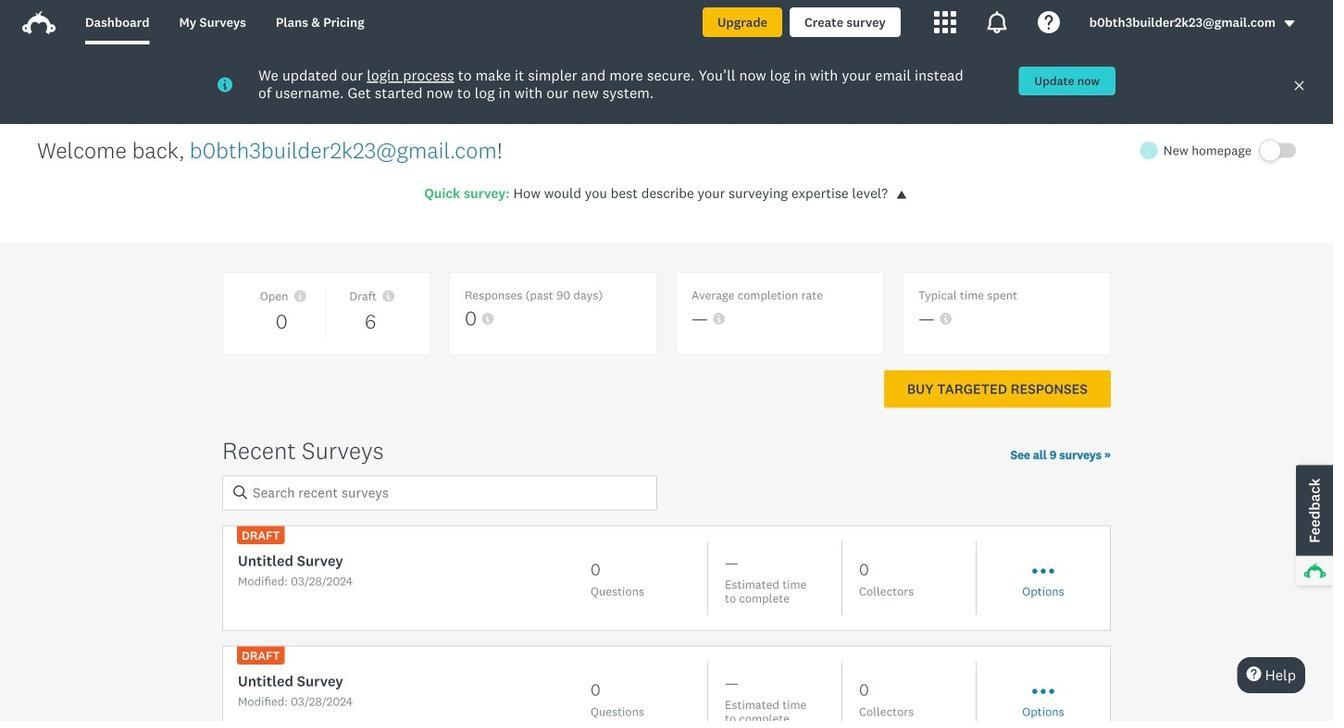 Task type: describe. For each thing, give the bounding box(es) containing it.
surveymonkey logo image
[[22, 11, 56, 34]]

Search recent surveys text field
[[222, 475, 657, 510]]

dropdown arrow image
[[1283, 17, 1296, 30]]

2 products icon image from the left
[[986, 11, 1008, 33]]

x image
[[1294, 80, 1306, 92]]

help icon image
[[1038, 11, 1060, 33]]



Task type: locate. For each thing, give the bounding box(es) containing it.
0 horizontal spatial products icon image
[[934, 11, 956, 33]]

1 products icon image from the left
[[934, 11, 956, 33]]

1 horizontal spatial products icon image
[[986, 11, 1008, 33]]

None field
[[222, 475, 657, 510]]

products icon image
[[934, 11, 956, 33], [986, 11, 1008, 33]]



Task type: vqa. For each thing, say whether or not it's contained in the screenshot.
Search text box
no



